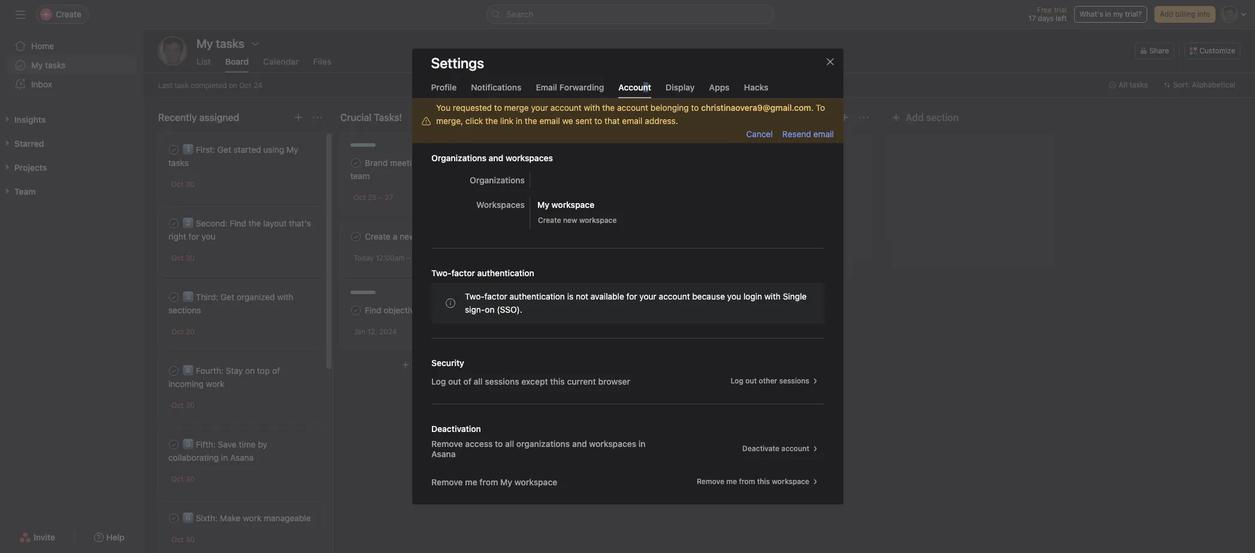 Task type: locate. For each thing, give the bounding box(es) containing it.
log out of all sessions except this current browser
[[431, 376, 630, 386]]

all inside remove access to all organizations and workspaces in asana
[[505, 439, 514, 449]]

workspaces inside remove access to all organizations and workspaces in asana
[[589, 439, 636, 449]]

free trial 17 days left
[[1029, 5, 1067, 23]]

0 horizontal spatial for
[[189, 231, 199, 242]]

0 vertical spatial your
[[531, 102, 548, 113]]

completed image for 5️⃣ fifth: save time by collaborating in asana
[[167, 437, 181, 452]]

0 vertical spatial tasks
[[45, 60, 66, 70]]

1 vertical spatial your
[[639, 291, 656, 301]]

0 horizontal spatial me
[[465, 477, 477, 487]]

oct 30 button for 4️⃣ fourth: stay on top of incoming work
[[171, 401, 195, 410]]

oct 30 for 3️⃣ third: get organized with sections
[[171, 327, 195, 336]]

oct for oct 30 "button" corresponding to 4️⃣ fourth: stay on top of incoming work
[[171, 401, 184, 410]]

other
[[759, 376, 777, 385]]

0 horizontal spatial workspaces
[[505, 153, 553, 163]]

2 horizontal spatial add task image
[[658, 113, 668, 122]]

remove for remove me from my workspace
[[431, 477, 463, 487]]

completed image
[[349, 156, 363, 170], [167, 216, 181, 231], [167, 437, 181, 452], [167, 511, 181, 526]]

and right 'organizations'
[[572, 439, 587, 449]]

add left "security"
[[412, 360, 427, 370]]

1 vertical spatial authentication
[[509, 291, 565, 301]]

by
[[258, 439, 267, 449]]

1 horizontal spatial from
[[739, 477, 755, 486]]

oct 30 down right
[[171, 253, 195, 262]]

me down deactivate account button on the bottom of page
[[726, 477, 737, 486]]

2️⃣
[[183, 218, 194, 228]]

factor
[[451, 268, 475, 278], [484, 291, 507, 301]]

log inside log out other sessions button
[[731, 376, 743, 385]]

– left '27'
[[379, 193, 383, 202]]

completed checkbox left 5️⃣
[[167, 437, 181, 452]]

all right "access" on the left bottom of the page
[[505, 439, 514, 449]]

30 down collaborating
[[186, 475, 195, 484]]

log
[[431, 376, 446, 386], [731, 376, 743, 385]]

with right meeting
[[424, 158, 440, 168]]

organizations up "1" 'button' at the left top of the page
[[470, 175, 525, 185]]

workspaces
[[505, 153, 553, 163], [589, 439, 636, 449]]

log for log out of all sessions except this current browser
[[431, 376, 446, 386]]

oct 30 button for 1️⃣ first: get started using my tasks
[[171, 180, 195, 189]]

completed image left 5️⃣
[[167, 437, 181, 452]]

tasks
[[45, 60, 66, 70], [168, 158, 189, 168]]

add left section at the top right of page
[[906, 112, 924, 123]]

all for organizations
[[505, 439, 514, 449]]

the left layout
[[249, 218, 261, 228]]

6 30 from the top
[[186, 535, 195, 544]]

1 horizontal spatial two-
[[465, 291, 484, 301]]

log down add task
[[431, 376, 446, 386]]

0 vertical spatial task
[[175, 81, 189, 90]]

the left marketing
[[442, 158, 455, 168]]

get inside '3️⃣ third: get organized with sections'
[[221, 292, 234, 302]]

1 horizontal spatial your
[[639, 291, 656, 301]]

0 horizontal spatial on
[[229, 81, 237, 90]]

oct down 6️⃣
[[171, 535, 184, 544]]

2 horizontal spatial add
[[1160, 10, 1174, 19]]

with inside '3️⃣ third: get organized with sections'
[[277, 292, 293, 302]]

add task image down display button
[[658, 113, 668, 122]]

0 vertical spatial factor
[[451, 268, 475, 278]]

1 vertical spatial add
[[906, 112, 924, 123]]

the inside the 2️⃣ second: find the layout that's right for you
[[249, 218, 261, 228]]

5 oct 30 button from the top
[[171, 475, 195, 484]]

completed image up team
[[349, 156, 363, 170]]

top
[[257, 366, 270, 376]]

30 down incoming at left bottom
[[186, 401, 195, 410]]

from for this
[[739, 477, 755, 486]]

0 horizontal spatial create
[[365, 231, 391, 242]]

1 vertical spatial find
[[365, 305, 382, 315]]

add for add billing info
[[1160, 10, 1174, 19]]

search list box
[[486, 5, 774, 24]]

right
[[168, 231, 186, 242]]

tasks inside 1️⃣ first: get started using my tasks
[[168, 158, 189, 168]]

deactivate
[[742, 444, 779, 453]]

to left that
[[594, 116, 602, 126]]

0 vertical spatial authentication
[[477, 268, 534, 278]]

add left billing
[[1160, 10, 1174, 19]]

completed image
[[167, 143, 181, 157], [349, 230, 363, 244], [167, 290, 181, 304], [349, 303, 363, 318], [167, 364, 181, 378]]

0 horizontal spatial this
[[550, 376, 565, 386]]

on inside 4️⃣ fourth: stay on top of incoming work
[[245, 366, 255, 376]]

1 horizontal spatial this
[[757, 477, 770, 486]]

1 horizontal spatial create
[[538, 216, 561, 225]]

4 oct 30 button from the top
[[171, 401, 195, 410]]

to right "access" on the left bottom of the page
[[495, 439, 503, 449]]

your right available
[[639, 291, 656, 301]]

completed image left "4️⃣"
[[167, 364, 181, 378]]

asana
[[431, 449, 456, 459], [230, 452, 254, 463]]

1 horizontal spatial you
[[727, 291, 741, 301]]

Completed checkbox
[[349, 156, 363, 170], [349, 230, 363, 244], [349, 303, 363, 318], [167, 437, 181, 452], [167, 511, 181, 526]]

1 horizontal spatial sessions
[[779, 376, 809, 385]]

with right login
[[764, 291, 781, 301]]

close image
[[826, 57, 835, 67]]

1 vertical spatial –
[[407, 253, 411, 262]]

the down merge
[[525, 116, 537, 126]]

to up link
[[494, 102, 502, 113]]

1 vertical spatial get
[[221, 292, 234, 302]]

incoming
[[168, 379, 204, 389]]

new inside my workspace create new workspace
[[563, 216, 577, 225]]

on left (sso). on the bottom left of the page
[[485, 304, 494, 315]]

1 horizontal spatial for
[[626, 291, 637, 301]]

me
[[465, 477, 477, 487], [726, 477, 737, 486]]

on for of
[[245, 366, 255, 376]]

task inside button
[[430, 360, 447, 370]]

with inside brand meeting with the marketing team
[[424, 158, 440, 168]]

1 vertical spatial you
[[727, 291, 741, 301]]

oct 30 for 5️⃣ fifth: save time by collaborating in asana
[[171, 475, 195, 484]]

files link
[[313, 56, 332, 73]]

my up the create new workspace button
[[537, 200, 549, 210]]

completed checkbox for 2️⃣ second: find the layout that's right for you
[[167, 216, 181, 231]]

0 vertical spatial all
[[473, 376, 482, 386]]

christinaovera9@gmail.com
[[701, 102, 811, 113]]

do
[[523, 112, 535, 123]]

completed checkbox up jan
[[349, 303, 363, 318]]

two- inside two-factor authentication is not available for your account because you login with single sign-on (sso).
[[465, 291, 484, 301]]

on left top at left
[[245, 366, 255, 376]]

from inside button
[[739, 477, 755, 486]]

your inside two-factor authentication is not available for your account because you login with single sign-on (sso).
[[639, 291, 656, 301]]

1 horizontal spatial add task image
[[476, 113, 485, 122]]

find objective
[[365, 305, 419, 315]]

1 horizontal spatial tasks
[[168, 158, 189, 168]]

completed checkbox left the 3️⃣
[[167, 290, 181, 304]]

sessions left "except"
[[485, 376, 519, 386]]

3 30 from the top
[[186, 327, 195, 336]]

me inside button
[[726, 477, 737, 486]]

1 horizontal spatial factor
[[484, 291, 507, 301]]

1 horizontal spatial –
[[407, 253, 411, 262]]

from
[[479, 477, 498, 487], [739, 477, 755, 486]]

out down "security"
[[448, 376, 461, 386]]

organizations and workspaces
[[431, 153, 553, 163]]

completed image up jan
[[349, 303, 363, 318]]

6 oct 30 from the top
[[171, 535, 195, 544]]

work right make
[[243, 513, 262, 523]]

completed checkbox up right
[[167, 216, 181, 231]]

resend email
[[782, 129, 834, 139]]

with right organized
[[277, 292, 293, 302]]

organizations for organizations
[[470, 175, 525, 185]]

create
[[538, 216, 561, 225], [365, 231, 391, 242]]

0 vertical spatial create
[[538, 216, 561, 225]]

1 vertical spatial workspaces
[[589, 439, 636, 449]]

1 horizontal spatial find
[[365, 305, 382, 315]]

completed image for brand meeting with the marketing team
[[349, 156, 363, 170]]

4 completed checkbox from the top
[[167, 364, 181, 378]]

4 oct 30 from the top
[[171, 401, 195, 410]]

add section
[[906, 112, 959, 123]]

remove for remove me from this workspace
[[697, 477, 724, 486]]

2 30 from the top
[[186, 253, 195, 262]]

account inside deactivate account button
[[781, 444, 809, 453]]

oct down sections
[[171, 327, 184, 336]]

3 oct 30 button from the top
[[171, 327, 195, 336]]

get right 'third:'
[[221, 292, 234, 302]]

oct down incoming at left bottom
[[171, 401, 184, 410]]

1 vertical spatial this
[[757, 477, 770, 486]]

completed checkbox for 5️⃣ fifth: save time by collaborating in asana
[[167, 437, 181, 452]]

completed checkbox up today
[[349, 230, 363, 244]]

account right deactivate on the right of the page
[[781, 444, 809, 453]]

27
[[385, 193, 393, 202]]

oct 30 button down collaborating
[[171, 475, 195, 484]]

0 horizontal spatial your
[[531, 102, 548, 113]]

home
[[31, 41, 54, 51]]

remove me from my workspace
[[431, 477, 557, 487]]

asana inside 5️⃣ fifth: save time by collaborating in asana
[[230, 452, 254, 463]]

(sso).
[[497, 304, 522, 315]]

0 horizontal spatial you
[[202, 231, 216, 242]]

completed checkbox for brand meeting with the marketing team
[[349, 156, 363, 170]]

oct 30 down collaborating
[[171, 475, 195, 484]]

that's
[[289, 218, 311, 228]]

1 horizontal spatial workspaces
[[589, 439, 636, 449]]

1 horizontal spatial out
[[745, 376, 757, 385]]

oct down 1️⃣
[[171, 180, 184, 189]]

1 vertical spatial tasks
[[168, 158, 189, 168]]

0 horizontal spatial factor
[[451, 268, 475, 278]]

0 vertical spatial –
[[379, 193, 383, 202]]

trial?
[[1126, 10, 1142, 19]]

1 horizontal spatial on
[[245, 366, 255, 376]]

remove me from this workspace button
[[691, 473, 824, 490]]

0 horizontal spatial add
[[412, 360, 427, 370]]

30 down right
[[186, 253, 195, 262]]

you
[[436, 102, 450, 113]]

0 vertical spatial add
[[1160, 10, 1174, 19]]

remove for remove access to all organizations and workspaces in asana
[[431, 439, 463, 449]]

oct 30 down incoming at left bottom
[[171, 401, 195, 410]]

factor for two-factor authentication is not available for your account because you login with single sign-on (sso).
[[484, 291, 507, 301]]

two- down robot
[[431, 268, 451, 278]]

0 horizontal spatial tasks
[[45, 60, 66, 70]]

1 horizontal spatial task
[[430, 360, 447, 370]]

in inside remove access to all organizations and workspaces in asana
[[638, 439, 646, 449]]

1 completed checkbox from the top
[[167, 143, 181, 157]]

oct for 2️⃣ second: find the layout that's right for you oct 30 "button"
[[171, 253, 184, 262]]

out for of
[[448, 376, 461, 386]]

add inside 'button'
[[1160, 10, 1174, 19]]

email down to on the top right
[[813, 129, 834, 139]]

30 down 6️⃣
[[186, 535, 195, 544]]

cancel button
[[746, 129, 773, 139]]

0 vertical spatial work
[[206, 379, 225, 389]]

me for my
[[465, 477, 477, 487]]

email down you requested to merge your account with the account belonging to christinaovera9@gmail.com
[[622, 116, 642, 126]]

completed checkbox for 1️⃣ first: get started using my tasks
[[167, 143, 181, 157]]

5️⃣ fifth: save time by collaborating in asana
[[168, 439, 267, 463]]

0 horizontal spatial from
[[479, 477, 498, 487]]

settings
[[431, 55, 484, 71]]

1 horizontal spatial all
[[505, 439, 514, 449]]

find
[[230, 218, 246, 228], [365, 305, 382, 315]]

left
[[1056, 14, 1067, 23]]

1 vertical spatial for
[[626, 291, 637, 301]]

team
[[351, 171, 370, 181]]

account button
[[619, 82, 651, 98]]

search button
[[486, 5, 774, 24]]

from down deactivate on the right of the page
[[739, 477, 755, 486]]

add task image down calendar 'link'
[[294, 113, 303, 122]]

1 vertical spatial work
[[243, 513, 262, 523]]

of down "security"
[[463, 376, 471, 386]]

access
[[465, 439, 493, 449]]

1 vertical spatial task
[[430, 360, 447, 370]]

you inside two-factor authentication is not available for your account because you login with single sign-on (sso).
[[727, 291, 741, 301]]

1 horizontal spatial log
[[731, 376, 743, 385]]

in inside 5️⃣ fifth: save time by collaborating in asana
[[221, 452, 228, 463]]

5 oct 30 from the top
[[171, 475, 195, 484]]

me down "access" on the left bottom of the page
[[465, 477, 477, 487]]

account up we
[[550, 102, 581, 113]]

deactivate account button
[[737, 440, 824, 457]]

5 30 from the top
[[186, 475, 195, 484]]

1 oct 30 button from the top
[[171, 180, 195, 189]]

add task image for recently assigned
[[294, 113, 303, 122]]

completed checkbox left 6️⃣
[[167, 511, 181, 526]]

0 horizontal spatial add task image
[[294, 113, 303, 122]]

and down link
[[489, 153, 503, 163]]

0 vertical spatial get
[[217, 144, 231, 155]]

we
[[562, 116, 573, 126]]

2 oct 30 button from the top
[[171, 253, 195, 262]]

1 vertical spatial new
[[400, 231, 416, 242]]

2 vertical spatial add
[[412, 360, 427, 370]]

30 down sections
[[186, 327, 195, 336]]

2 completed checkbox from the top
[[167, 216, 181, 231]]

out for other
[[745, 376, 757, 385]]

30
[[186, 180, 195, 189], [186, 253, 195, 262], [186, 327, 195, 336], [186, 401, 195, 410], [186, 475, 195, 484], [186, 535, 195, 544]]

oct 30 down 6️⃣
[[171, 535, 195, 544]]

authentication for two-factor authentication
[[477, 268, 534, 278]]

for right available
[[626, 291, 637, 301]]

this right "except"
[[550, 376, 565, 386]]

current
[[567, 376, 596, 386]]

completed checkbox up team
[[349, 156, 363, 170]]

factor inside two-factor authentication is not available for your account because you login with single sign-on (sso).
[[484, 291, 507, 301]]

get for organized
[[221, 292, 234, 302]]

get inside 1️⃣ first: get started using my tasks
[[217, 144, 231, 155]]

add task image right rules for crucial tasks! icon
[[476, 113, 485, 122]]

1 vertical spatial on
[[485, 304, 494, 315]]

completed image left 1️⃣
[[167, 143, 181, 157]]

Completed checkbox
[[167, 143, 181, 157], [167, 216, 181, 231], [167, 290, 181, 304], [167, 364, 181, 378]]

files
[[313, 56, 332, 67]]

two- up sign-
[[465, 291, 484, 301]]

0 horizontal spatial log
[[431, 376, 446, 386]]

0 vertical spatial find
[[230, 218, 246, 228]]

requested
[[453, 102, 492, 113]]

0 horizontal spatial work
[[206, 379, 225, 389]]

1 horizontal spatial add
[[906, 112, 924, 123]]

your
[[531, 102, 548, 113], [639, 291, 656, 301]]

hacks button
[[744, 82, 769, 98]]

.
[[811, 102, 814, 113]]

add task image
[[294, 113, 303, 122], [476, 113, 485, 122], [658, 113, 668, 122]]

oct 30 button down 6️⃣
[[171, 535, 195, 544]]

the
[[602, 102, 615, 113], [485, 116, 498, 126], [525, 116, 537, 126], [442, 158, 455, 168], [249, 218, 261, 228]]

5️⃣
[[183, 439, 194, 449]]

completed image for 1️⃣ first: get started using my tasks
[[167, 143, 181, 157]]

log out other sessions
[[731, 376, 809, 385]]

0 vertical spatial you
[[202, 231, 216, 242]]

oct down right
[[171, 253, 184, 262]]

12:00am
[[376, 253, 405, 262]]

1 vertical spatial create
[[365, 231, 391, 242]]

oct down collaborating
[[171, 475, 184, 484]]

1 horizontal spatial work
[[243, 513, 262, 523]]

1 vertical spatial organizations
[[470, 175, 525, 185]]

6️⃣ sixth: make work manageable
[[183, 513, 311, 523]]

me for this
[[726, 477, 737, 486]]

out inside button
[[745, 376, 757, 385]]

1 30 from the top
[[186, 180, 195, 189]]

two-
[[431, 268, 451, 278], [465, 291, 484, 301]]

1 horizontal spatial asana
[[431, 449, 456, 459]]

of right top at left
[[272, 366, 280, 376]]

0 horizontal spatial of
[[272, 366, 280, 376]]

1 horizontal spatial me
[[726, 477, 737, 486]]

0 vertical spatial organizations
[[431, 153, 486, 163]]

fifth:
[[196, 439, 216, 449]]

factor up (sso). on the bottom left of the page
[[484, 291, 507, 301]]

0 horizontal spatial –
[[379, 193, 383, 202]]

workspace inside button
[[772, 477, 809, 486]]

completed image left 6️⃣
[[167, 511, 181, 526]]

3 completed checkbox from the top
[[167, 290, 181, 304]]

my inside "link"
[[31, 60, 43, 70]]

oct 30
[[171, 180, 195, 189], [171, 253, 195, 262], [171, 327, 195, 336], [171, 401, 195, 410], [171, 475, 195, 484], [171, 535, 195, 544]]

0 vertical spatial on
[[229, 81, 237, 90]]

email left we
[[539, 116, 560, 126]]

jan 12, 2024 button
[[354, 327, 397, 336]]

30 down 1️⃣
[[186, 180, 195, 189]]

authentication for two-factor authentication is not available for your account because you login with single sign-on (sso).
[[509, 291, 565, 301]]

authentication inside two-factor authentication is not available for your account because you login with single sign-on (sso).
[[509, 291, 565, 301]]

do next week
[[523, 112, 582, 123]]

available
[[591, 291, 624, 301]]

organizations for organizations and workspaces
[[431, 153, 486, 163]]

for down 2️⃣ at the left top
[[189, 231, 199, 242]]

started
[[234, 144, 261, 155]]

3 oct 30 from the top
[[171, 327, 195, 336]]

1 vertical spatial and
[[572, 439, 587, 449]]

for inside the 2️⃣ second: find the layout that's right for you
[[189, 231, 199, 242]]

0 horizontal spatial new
[[400, 231, 416, 242]]

find right second:
[[230, 218, 246, 228]]

0 vertical spatial new
[[563, 216, 577, 225]]

1 vertical spatial two-
[[465, 291, 484, 301]]

1 add task image from the left
[[294, 113, 303, 122]]

oct 30 for 1️⃣ first: get started using my tasks
[[171, 180, 195, 189]]

add for add section
[[906, 112, 924, 123]]

0 vertical spatial two-
[[431, 268, 451, 278]]

oct 30 button down 1️⃣
[[171, 180, 195, 189]]

0 horizontal spatial find
[[230, 218, 246, 228]]

asana down deactivation
[[431, 449, 456, 459]]

completed checkbox left "4️⃣"
[[167, 364, 181, 378]]

to
[[494, 102, 502, 113], [691, 102, 699, 113], [594, 116, 602, 126], [495, 439, 503, 449]]

1 vertical spatial factor
[[484, 291, 507, 301]]

3 add task image from the left
[[658, 113, 668, 122]]

– for 12:00am
[[407, 253, 411, 262]]

work
[[206, 379, 225, 389], [243, 513, 262, 523]]

completed image up today
[[349, 230, 363, 244]]

home link
[[7, 37, 137, 56]]

task for add
[[430, 360, 447, 370]]

3️⃣
[[183, 292, 194, 302]]

asana down time
[[230, 452, 254, 463]]

my up inbox
[[31, 60, 43, 70]]

completed checkbox for 6️⃣ sixth: make work manageable
[[167, 511, 181, 526]]

– right the 12:00am
[[407, 253, 411, 262]]

notifications button
[[471, 82, 522, 98]]

get for started
[[217, 144, 231, 155]]

from down "access" on the left bottom of the page
[[479, 477, 498, 487]]

completed image left the 3️⃣
[[167, 290, 181, 304]]

oct 30 button
[[171, 180, 195, 189], [171, 253, 195, 262], [171, 327, 195, 336], [171, 401, 195, 410], [171, 475, 195, 484], [171, 535, 195, 544]]

remove inside remove access to all organizations and workspaces in asana
[[431, 439, 463, 449]]

to
[[816, 102, 825, 113]]

0 horizontal spatial all
[[473, 376, 482, 386]]

2 vertical spatial on
[[245, 366, 255, 376]]

1 horizontal spatial and
[[572, 439, 587, 449]]

your down email on the top left of the page
[[531, 102, 548, 113]]

completed checkbox for 3️⃣ third: get organized with sections
[[167, 290, 181, 304]]

0 vertical spatial for
[[189, 231, 199, 242]]

add task
[[412, 360, 447, 370]]

organizations down 'merge,'
[[431, 153, 486, 163]]

2 horizontal spatial on
[[485, 304, 494, 315]]

2 oct 30 from the top
[[171, 253, 195, 262]]

factor up sign-
[[451, 268, 475, 278]]

0 horizontal spatial task
[[175, 81, 189, 90]]

get right the first:
[[217, 144, 231, 155]]

0 horizontal spatial and
[[489, 153, 503, 163]]

remove
[[431, 439, 463, 449], [431, 477, 463, 487], [697, 477, 724, 486]]

remove inside button
[[697, 477, 724, 486]]

rules for crucial tasks! image
[[457, 113, 466, 122]]

out left other
[[745, 376, 757, 385]]

log left other
[[731, 376, 743, 385]]

completed checkbox for create a new robot
[[349, 230, 363, 244]]

completed image up right
[[167, 216, 181, 231]]

1 vertical spatial all
[[505, 439, 514, 449]]

0 horizontal spatial asana
[[230, 452, 254, 463]]

oct 30 button down right
[[171, 253, 195, 262]]

to inside . to merge, click the link in the email we sent to that email address.
[[594, 116, 602, 126]]

4 30 from the top
[[186, 401, 195, 410]]

resend
[[782, 129, 811, 139]]

jan
[[354, 327, 366, 336]]

oct 30 for 4️⃣ fourth: stay on top of incoming work
[[171, 401, 195, 410]]

using
[[263, 144, 284, 155]]

0 horizontal spatial out
[[448, 376, 461, 386]]

2 add task image from the left
[[476, 113, 485, 122]]

0 horizontal spatial two-
[[431, 268, 451, 278]]

add section button
[[887, 107, 964, 128]]

oct left 24
[[239, 81, 252, 90]]

1 oct 30 from the top
[[171, 180, 195, 189]]

in
[[1106, 10, 1112, 19], [516, 116, 522, 126], [638, 439, 646, 449], [221, 452, 228, 463]]

invite button
[[11, 527, 63, 548]]



Task type: describe. For each thing, give the bounding box(es) containing it.
brand meeting with the marketing team
[[351, 158, 496, 181]]

workspace for my workspace create new workspace
[[579, 216, 617, 225]]

of inside 4️⃣ fourth: stay on top of incoming work
[[272, 366, 280, 376]]

remove access to all organizations and workspaces in asana
[[431, 439, 646, 459]]

apps
[[709, 82, 730, 92]]

my down remove access to all organizations and workspaces in asana
[[500, 477, 512, 487]]

add task button
[[340, 354, 508, 376]]

sent
[[575, 116, 592, 126]]

in inside . to merge, click the link in the email we sent to that email address.
[[516, 116, 522, 126]]

account down account button
[[617, 102, 648, 113]]

list link
[[197, 56, 211, 73]]

what's in my trial?
[[1080, 10, 1142, 19]]

create new workspace button
[[532, 212, 622, 229]]

hide sidebar image
[[16, 10, 25, 19]]

add billing info button
[[1155, 6, 1216, 23]]

free
[[1037, 5, 1052, 14]]

two- for two-factor authentication
[[431, 268, 451, 278]]

6️⃣
[[183, 513, 194, 523]]

layout
[[263, 218, 287, 228]]

do later
[[705, 112, 740, 123]]

forwarding
[[560, 82, 604, 92]]

next week
[[537, 112, 582, 123]]

all for sessions
[[473, 376, 482, 386]]

0 horizontal spatial email
[[539, 116, 560, 126]]

oct 30 button for 2️⃣ second: find the layout that's right for you
[[171, 253, 195, 262]]

two-factor authentication
[[431, 268, 534, 278]]

in inside what's in my trial? 'button'
[[1106, 10, 1112, 19]]

days
[[1038, 14, 1054, 23]]

manageable
[[264, 513, 311, 523]]

a
[[393, 231, 398, 242]]

– for 25
[[379, 193, 383, 202]]

6 oct 30 button from the top
[[171, 535, 195, 544]]

on for 24
[[229, 81, 237, 90]]

two- for two-factor authentication is not available for your account because you login with single sign-on (sso).
[[465, 291, 484, 301]]

oct for oct 30 "button" corresponding to 1️⃣ first: get started using my tasks
[[171, 180, 184, 189]]

completed checkbox for 4️⃣ fourth: stay on top of incoming work
[[167, 364, 181, 378]]

brand
[[365, 158, 388, 168]]

my inside my workspace create new workspace
[[537, 200, 549, 210]]

on inside two-factor authentication is not available for your account because you login with single sign-on (sso).
[[485, 304, 494, 315]]

board link
[[225, 56, 249, 73]]

30 for 5️⃣ fifth: save time by collaborating in asana
[[186, 475, 195, 484]]

1
[[483, 193, 486, 202]]

4️⃣ fourth: stay on top of incoming work
[[168, 366, 280, 389]]

factor for two-factor authentication
[[451, 268, 475, 278]]

you inside the 2️⃣ second: find the layout that's right for you
[[202, 231, 216, 242]]

share button
[[1135, 43, 1175, 59]]

completed image for find objective
[[349, 303, 363, 318]]

single
[[783, 291, 807, 301]]

ja
[[168, 46, 178, 56]]

from for my
[[479, 477, 498, 487]]

completed image for create a new robot
[[349, 230, 363, 244]]

completed image for 6️⃣ sixth: make work manageable
[[167, 511, 181, 526]]

and inside remove access to all organizations and workspaces in asana
[[572, 439, 587, 449]]

17
[[1029, 14, 1036, 23]]

security
[[431, 358, 464, 368]]

30 for 3️⃣ third: get organized with sections
[[186, 327, 195, 336]]

0 vertical spatial and
[[489, 153, 503, 163]]

4️⃣
[[183, 366, 194, 376]]

oct 30 button for 3️⃣ third: get organized with sections
[[171, 327, 195, 336]]

1️⃣
[[183, 144, 194, 155]]

oct for sixth oct 30 "button"
[[171, 535, 184, 544]]

log for log out other sessions
[[731, 376, 743, 385]]

my tasks
[[31, 60, 66, 70]]

to down display button
[[691, 102, 699, 113]]

calendar
[[263, 56, 299, 67]]

sessions inside button
[[779, 376, 809, 385]]

12,
[[368, 327, 377, 336]]

with inside two-factor authentication is not available for your account because you login with single sign-on (sso).
[[764, 291, 781, 301]]

with up the sent
[[584, 102, 600, 113]]

0 horizontal spatial sessions
[[485, 376, 519, 386]]

to inside remove access to all organizations and workspaces in asana
[[495, 439, 503, 449]]

oct for 3️⃣ third: get organized with sections oct 30 "button"
[[171, 327, 184, 336]]

work inside 4️⃣ fourth: stay on top of incoming work
[[206, 379, 225, 389]]

make
[[220, 513, 241, 523]]

workspace for remove me from my workspace
[[514, 477, 557, 487]]

1️⃣ first: get started using my tasks
[[168, 144, 298, 168]]

account inside two-factor authentication is not available for your account because you login with single sign-on (sso).
[[659, 291, 690, 301]]

this inside button
[[757, 477, 770, 486]]

global element
[[0, 29, 144, 101]]

merge,
[[436, 116, 463, 126]]

completed checkbox for find objective
[[349, 303, 363, 318]]

oct 25 – 27
[[354, 193, 393, 202]]

profile
[[431, 82, 457, 92]]

email forwarding button
[[536, 82, 604, 98]]

belonging
[[650, 102, 689, 113]]

add task image
[[840, 113, 850, 122]]

oct for oct 30 "button" associated with 5️⃣ fifth: save time by collaborating in asana
[[171, 475, 184, 484]]

is
[[567, 291, 573, 301]]

the up that
[[602, 102, 615, 113]]

0 vertical spatial workspaces
[[505, 153, 553, 163]]

30 for 4️⃣ fourth: stay on top of incoming work
[[186, 401, 195, 410]]

add for add task
[[412, 360, 427, 370]]

today
[[354, 253, 374, 262]]

profile button
[[431, 82, 457, 98]]

browser
[[598, 376, 630, 386]]

30 for 1️⃣ first: get started using my tasks
[[186, 180, 195, 189]]

completed image for 3️⃣ third: get organized with sections
[[167, 290, 181, 304]]

because
[[692, 291, 725, 301]]

last task completed on oct 24
[[158, 81, 262, 90]]

not
[[576, 291, 588, 301]]

2 horizontal spatial email
[[813, 129, 834, 139]]

1 button
[[480, 191, 498, 203]]

1 horizontal spatial of
[[463, 376, 471, 386]]

oct 30 for 2️⃣ second: find the layout that's right for you
[[171, 253, 195, 262]]

oct left 25
[[354, 193, 366, 202]]

find inside the 2️⃣ second: find the layout that's right for you
[[230, 218, 246, 228]]

log out other sessions button
[[725, 373, 824, 390]]

save
[[218, 439, 237, 449]]

asana inside remove access to all organizations and workspaces in asana
[[431, 449, 456, 459]]

today 12:00am –
[[354, 253, 413, 262]]

tasks inside "link"
[[45, 60, 66, 70]]

create a new robot
[[365, 231, 439, 242]]

the left link
[[485, 116, 498, 126]]

except
[[521, 376, 548, 386]]

two-factor authentication is not available for your account because you login with single sign-on (sso).
[[465, 291, 807, 315]]

completed
[[191, 81, 227, 90]]

click
[[465, 116, 483, 126]]

create inside my workspace create new workspace
[[538, 216, 561, 225]]

3️⃣ third: get organized with sections
[[168, 292, 293, 315]]

today 12:00am – button
[[354, 253, 452, 262]]

workspace for remove me from this workspace
[[772, 477, 809, 486]]

1 horizontal spatial email
[[622, 116, 642, 126]]

30 for 2️⃣ second: find the layout that's right for you
[[186, 253, 195, 262]]

task for last
[[175, 81, 189, 90]]

deactivate account
[[742, 444, 809, 453]]

apps button
[[709, 82, 730, 98]]

24
[[254, 81, 262, 90]]

board
[[225, 56, 249, 67]]

add task image for do next week
[[658, 113, 668, 122]]

completed image for 4️⃣ fourth: stay on top of incoming work
[[167, 364, 181, 378]]

oct 30 button for 5️⃣ fifth: save time by collaborating in asana
[[171, 475, 195, 484]]

2024
[[379, 327, 397, 336]]

remove me from this workspace
[[697, 477, 809, 486]]

collaborating
[[168, 452, 219, 463]]

that
[[604, 116, 620, 126]]

completed image for 2️⃣ second: find the layout that's right for you
[[167, 216, 181, 231]]

display button
[[666, 82, 695, 98]]

meeting
[[390, 158, 422, 168]]

share
[[1150, 46, 1169, 55]]

for inside two-factor authentication is not available for your account because you login with single sign-on (sso).
[[626, 291, 637, 301]]

deactivation
[[431, 424, 481, 434]]

third:
[[196, 292, 218, 302]]

my inside 1️⃣ first: get started using my tasks
[[287, 144, 298, 155]]

inbox link
[[7, 75, 137, 94]]

email
[[536, 82, 557, 92]]

inbox
[[31, 79, 52, 89]]

0 vertical spatial this
[[550, 376, 565, 386]]

objective
[[384, 305, 419, 315]]

the inside brand meeting with the marketing team
[[442, 158, 455, 168]]



Task type: vqa. For each thing, say whether or not it's contained in the screenshot.
More section actions image mark complete OPTION
no



